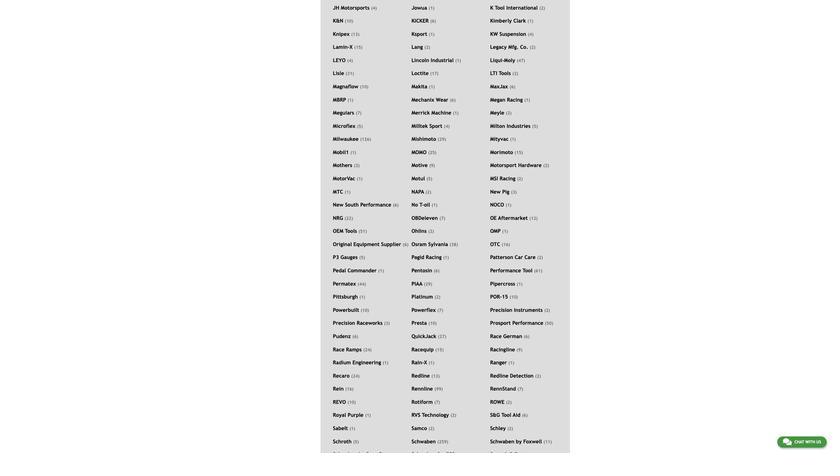 Task type: vqa. For each thing, say whether or not it's contained in the screenshot.
lamin-x (15)
yes



Task type: locate. For each thing, give the bounding box(es) containing it.
(29) inside piaa (29)
[[424, 282, 432, 287]]

(6) up ramps
[[352, 334, 358, 339]]

rain-x (1)
[[412, 359, 435, 365]]

msi
[[490, 175, 498, 181]]

(10) up precision raceworks (3)
[[361, 308, 369, 313]]

ranger (1)
[[490, 359, 514, 365]]

schwaben by foxwell (11)
[[490, 438, 552, 444]]

(5) right motul
[[427, 176, 432, 181]]

(15) up "motorsport hardware (2)"
[[515, 150, 523, 155]]

tools for lti
[[499, 70, 511, 76]]

(24) inside recaro (24)
[[351, 374, 360, 379]]

0 horizontal spatial tools
[[345, 228, 357, 234]]

1 horizontal spatial (13)
[[431, 374, 440, 379]]

0 horizontal spatial (16)
[[345, 387, 354, 392]]

(2) inside meyle (2)
[[506, 111, 512, 116]]

race down prosport
[[490, 333, 502, 339]]

1 vertical spatial (16)
[[345, 387, 354, 392]]

(2) inside the mothers (2)
[[354, 163, 360, 168]]

(1) inside royal purple (1)
[[365, 413, 371, 418]]

1 vertical spatial (9)
[[517, 347, 523, 352]]

racing for megan
[[507, 97, 523, 103]]

jowua
[[412, 4, 427, 10]]

chat
[[795, 440, 804, 445]]

jowua (1)
[[412, 4, 435, 10]]

(15) inside 'morimoto (15)'
[[515, 150, 523, 155]]

megan
[[490, 97, 505, 103]]

schwaben down samco (2)
[[412, 438, 436, 444]]

(6) right kicker
[[430, 19, 436, 24]]

(1) inside "merrick machine (1)"
[[453, 111, 459, 116]]

ksport
[[412, 31, 427, 37]]

(29) right piaa
[[424, 282, 432, 287]]

merrick machine (1)
[[412, 110, 459, 116]]

rowe
[[490, 399, 505, 405]]

(1) inside kimberly clark (1)
[[528, 19, 533, 24]]

(10) right revo
[[348, 400, 356, 405]]

mbrp
[[333, 97, 346, 103]]

(2) right mothers
[[354, 163, 360, 168]]

performance up pipercross (1)
[[490, 267, 521, 273]]

(6) inside s&g tool aid (6)
[[522, 413, 528, 418]]

(1) right engineering
[[383, 360, 389, 365]]

pedal commander (1)
[[333, 267, 384, 273]]

(2) inside patterson car care (2)
[[537, 255, 543, 260]]

schwaben down schley (2)
[[490, 438, 514, 444]]

permatex
[[333, 281, 356, 287]]

2 redline from the left
[[490, 373, 508, 379]]

(4) right leyo
[[347, 58, 353, 63]]

1 vertical spatial race
[[333, 346, 345, 352]]

0 horizontal spatial race
[[333, 346, 345, 352]]

nrg (22)
[[333, 215, 353, 221]]

(2) right schley
[[507, 426, 513, 431]]

rein (16)
[[333, 386, 354, 392]]

(2) right the care
[[537, 255, 543, 260]]

(2) right rowe on the right
[[506, 400, 512, 405]]

noco
[[490, 202, 504, 208]]

tool for international
[[495, 4, 505, 10]]

meyle (2)
[[490, 110, 512, 116]]

0 horizontal spatial precision
[[333, 320, 355, 326]]

(6) right aid
[[522, 413, 528, 418]]

lti
[[490, 70, 497, 76]]

redline up rennline
[[412, 373, 430, 379]]

by
[[516, 438, 522, 444]]

1 vertical spatial (13)
[[431, 374, 440, 379]]

0 horizontal spatial redline
[[412, 373, 430, 379]]

presta
[[412, 320, 427, 326]]

(7) right the obdeleven
[[439, 216, 445, 221]]

(99)
[[435, 387, 443, 392]]

1 horizontal spatial new
[[490, 189, 501, 195]]

(7) inside rotiform (7)
[[434, 400, 440, 405]]

(4) right sport
[[444, 124, 450, 129]]

1 vertical spatial tools
[[345, 228, 357, 234]]

schwaben for schwaben by foxwell
[[490, 438, 514, 444]]

1 horizontal spatial precision
[[490, 307, 512, 313]]

(2) right the napa
[[426, 190, 431, 195]]

(7) right meguiars
[[356, 111, 362, 116]]

legacy
[[490, 44, 507, 50]]

sport
[[430, 123, 442, 129]]

1 vertical spatial (15)
[[515, 150, 523, 155]]

(1) right mtc
[[345, 190, 351, 195]]

(10) inside presta (10)
[[428, 321, 437, 326]]

meguiars
[[333, 110, 354, 116]]

(6)
[[430, 19, 436, 24], [510, 84, 515, 89], [450, 98, 456, 103], [393, 203, 399, 208], [403, 242, 409, 247], [434, 268, 440, 273], [352, 334, 358, 339], [524, 334, 530, 339], [522, 413, 528, 418]]

tools left (51)
[[345, 228, 357, 234]]

(1) right jowua
[[429, 5, 435, 10]]

(1) right noco
[[506, 203, 512, 208]]

(2) inside schley (2)
[[507, 426, 513, 431]]

(5) inside "motul (5)"
[[427, 176, 432, 181]]

suspension
[[500, 31, 526, 37]]

(5) inside "microflex (5)"
[[357, 124, 363, 129]]

(2) right ohlins
[[428, 229, 434, 234]]

schroth (5)
[[333, 438, 359, 444]]

tools for oem
[[345, 228, 357, 234]]

(15) down (27)
[[435, 347, 444, 352]]

new for new pig
[[490, 189, 501, 195]]

(7) inside meguiars (7)
[[356, 111, 362, 116]]

x down knipex (13)
[[350, 44, 353, 50]]

x for lamin-
[[350, 44, 353, 50]]

mityvac
[[490, 136, 509, 142]]

(1) right industrial
[[455, 58, 461, 63]]

(9) inside racingline (9)
[[517, 347, 523, 352]]

0 horizontal spatial schwaben
[[412, 438, 436, 444]]

(5) right industries
[[532, 124, 538, 129]]

(1) right machine
[[453, 111, 459, 116]]

(16) inside otc (16)
[[502, 242, 510, 247]]

(1) right motorvac
[[357, 176, 363, 181]]

race german (6)
[[490, 333, 530, 339]]

2 vertical spatial racing
[[426, 254, 442, 260]]

1 vertical spatial new
[[333, 202, 343, 208]]

(2) right hardware
[[543, 163, 549, 168]]

(3) right raceworks
[[384, 321, 390, 326]]

powerbuilt (10)
[[333, 307, 369, 313]]

performance down 'instruments'
[[512, 320, 543, 326]]

(1) right "clark"
[[528, 19, 533, 24]]

(6) inside 'maxjax (6)'
[[510, 84, 515, 89]]

new left pig
[[490, 189, 501, 195]]

(3) right pig
[[511, 190, 517, 195]]

(1) inside ranger (1)
[[509, 360, 514, 365]]

morimoto
[[490, 149, 513, 155]]

tool left aid
[[502, 412, 511, 418]]

2 schwaben from the left
[[490, 438, 514, 444]]

(7) inside powerflex (7)
[[437, 308, 443, 313]]

(1) inside omp (1)
[[502, 229, 508, 234]]

(6) right wear
[[450, 98, 456, 103]]

(24) inside race ramps (24)
[[363, 347, 372, 352]]

precision up pudenz (6)
[[333, 320, 355, 326]]

(1) inside lincoln industrial (1)
[[455, 58, 461, 63]]

(5) up commander
[[359, 255, 365, 260]]

1 horizontal spatial x
[[424, 359, 427, 365]]

(1) down 'sylvania'
[[443, 255, 449, 260]]

racing
[[507, 97, 523, 103], [500, 175, 516, 181], [426, 254, 442, 260]]

quickjack (27)
[[412, 333, 446, 339]]

(7) down detection
[[518, 387, 523, 392]]

(6) inside the pentosin (6)
[[434, 268, 440, 273]]

microflex
[[333, 123, 355, 129]]

(10) inside revo (10)
[[348, 400, 356, 405]]

redline for redline detection
[[490, 373, 508, 379]]

(24) right recaro
[[351, 374, 360, 379]]

(6) right the "german"
[[524, 334, 530, 339]]

radium engineering (1)
[[333, 359, 389, 365]]

(1) right ranger
[[509, 360, 514, 365]]

1 horizontal spatial schwaben
[[490, 438, 514, 444]]

(5) inside p3 gauges (5)
[[359, 255, 365, 260]]

ohlins (2)
[[412, 228, 434, 234]]

0 vertical spatial tool
[[495, 4, 505, 10]]

0 vertical spatial (16)
[[502, 242, 510, 247]]

2 vertical spatial tool
[[502, 412, 511, 418]]

(6) right pentosin
[[434, 268, 440, 273]]

(2) right platinum
[[435, 295, 441, 300]]

(10) inside k&n (10)
[[345, 19, 353, 24]]

milwaukee
[[333, 136, 359, 142]]

(4) for milltek sport
[[444, 124, 450, 129]]

omp (1)
[[490, 228, 508, 234]]

(9) for racingline
[[517, 347, 523, 352]]

(6) up megan racing (1) on the right top
[[510, 84, 515, 89]]

(10) inside por-15 (10)
[[510, 295, 518, 300]]

(16) right rein on the left of the page
[[345, 387, 354, 392]]

(5) right schroth
[[353, 439, 359, 444]]

(1) inside megan racing (1)
[[524, 98, 530, 103]]

x up redline (13) in the bottom of the page
[[424, 359, 427, 365]]

(1) right the sabelt
[[350, 426, 355, 431]]

1 horizontal spatial redline
[[490, 373, 508, 379]]

0 horizontal spatial (29)
[[424, 282, 432, 287]]

(2) inside platinum (2)
[[435, 295, 441, 300]]

schwaben for schwaben
[[412, 438, 436, 444]]

0 vertical spatial racing
[[507, 97, 523, 103]]

(13) up (99)
[[431, 374, 440, 379]]

(2) inside ohlins (2)
[[428, 229, 434, 234]]

(7) for meguiars
[[356, 111, 362, 116]]

0 horizontal spatial new
[[333, 202, 343, 208]]

racingline
[[490, 346, 515, 352]]

(4) inside 'milltek sport (4)'
[[444, 124, 450, 129]]

1 vertical spatial performance
[[490, 267, 521, 273]]

(47)
[[517, 58, 525, 63]]

(2)
[[539, 5, 545, 10], [424, 45, 430, 50], [530, 45, 536, 50], [512, 71, 518, 76], [506, 111, 512, 116], [354, 163, 360, 168], [543, 163, 549, 168], [517, 176, 523, 181], [426, 190, 431, 195], [428, 229, 434, 234], [537, 255, 543, 260], [435, 295, 441, 300], [544, 308, 550, 313], [535, 374, 541, 379], [506, 400, 512, 405], [451, 413, 456, 418], [429, 426, 434, 431], [507, 426, 513, 431]]

precision instruments (2)
[[490, 307, 550, 313]]

(7) up technology
[[434, 400, 440, 405]]

(10) right k&n
[[345, 19, 353, 24]]

(1) right rain-
[[429, 360, 435, 365]]

1 horizontal spatial (29)
[[438, 137, 446, 142]]

racing right megan
[[507, 97, 523, 103]]

(9) inside "motive (9)"
[[429, 163, 435, 168]]

supplier
[[381, 241, 401, 247]]

schwaben
[[412, 438, 436, 444], [490, 438, 514, 444]]

1 horizontal spatial (3)
[[511, 190, 517, 195]]

1 vertical spatial tool
[[523, 267, 533, 273]]

1 vertical spatial (3)
[[384, 321, 390, 326]]

(13) inside redline (13)
[[431, 374, 440, 379]]

(13) right knipex at the left of the page
[[351, 32, 360, 37]]

1 redline from the left
[[412, 373, 430, 379]]

(2) right co.
[[530, 45, 536, 50]]

1 horizontal spatial race
[[490, 333, 502, 339]]

racing up pig
[[500, 175, 516, 181]]

(2) inside lti tools (2)
[[512, 71, 518, 76]]

(44)
[[358, 282, 366, 287]]

(1) inside pipercross (1)
[[517, 282, 523, 287]]

(10) right 15
[[510, 295, 518, 300]]

1 horizontal spatial (15)
[[435, 347, 444, 352]]

merrick
[[412, 110, 430, 116]]

ksport (1)
[[412, 31, 435, 37]]

(1) right makita
[[429, 84, 435, 89]]

(7) right powerflex
[[437, 308, 443, 313]]

1 horizontal spatial (24)
[[363, 347, 372, 352]]

(1) right mityvac
[[510, 137, 516, 142]]

(29) down sport
[[438, 137, 446, 142]]

(2) down "motorsport hardware (2)"
[[517, 176, 523, 181]]

(10) inside the magnaflow (10)
[[360, 84, 368, 89]]

rvs
[[412, 412, 420, 418]]

2 vertical spatial (15)
[[435, 347, 444, 352]]

(6) inside kicker (6)
[[430, 19, 436, 24]]

mbrp (1)
[[333, 97, 353, 103]]

(2) right the "meyle"
[[506, 111, 512, 116]]

technology
[[422, 412, 449, 418]]

rennline (99)
[[412, 386, 443, 392]]

(29) for mishimoto
[[438, 137, 446, 142]]

(6) inside mechanix wear (6)
[[450, 98, 456, 103]]

(1) down performance tool (61)
[[517, 282, 523, 287]]

moly
[[504, 57, 515, 63]]

(6) left the osram
[[403, 242, 409, 247]]

precision up prosport
[[490, 307, 512, 313]]

ramps
[[346, 346, 362, 352]]

(5) for schroth
[[353, 439, 359, 444]]

0 horizontal spatial x
[[350, 44, 353, 50]]

pittsburgh (1)
[[333, 294, 365, 300]]

(10) for revo
[[348, 400, 356, 405]]

(4) up co.
[[528, 32, 534, 37]]

1 vertical spatial x
[[424, 359, 427, 365]]

x for rain-
[[424, 359, 427, 365]]

1 vertical spatial (29)
[[424, 282, 432, 287]]

(24) up engineering
[[363, 347, 372, 352]]

original
[[333, 241, 352, 247]]

performance
[[360, 202, 391, 208], [490, 267, 521, 273], [512, 320, 543, 326]]

commander
[[348, 267, 377, 273]]

tools right the lti
[[499, 70, 511, 76]]

schley
[[490, 425, 506, 431]]

0 vertical spatial tools
[[499, 70, 511, 76]]

1 schwaben from the left
[[412, 438, 436, 444]]

0 horizontal spatial (9)
[[429, 163, 435, 168]]

(2) down (47)
[[512, 71, 518, 76]]

(6) left no at the top
[[393, 203, 399, 208]]

redline for redline
[[412, 373, 430, 379]]

0 vertical spatial race
[[490, 333, 502, 339]]

(2) inside samco (2)
[[429, 426, 434, 431]]

racequip
[[412, 346, 434, 352]]

(13) inside knipex (13)
[[351, 32, 360, 37]]

(12)
[[529, 216, 538, 221]]

(1) inside ksport (1)
[[429, 32, 435, 37]]

patterson
[[490, 254, 513, 260]]

(9) right the motive
[[429, 163, 435, 168]]

1 vertical spatial racing
[[500, 175, 516, 181]]

pig
[[502, 189, 509, 195]]

pentosin (6)
[[412, 267, 440, 273]]

(51)
[[359, 229, 367, 234]]

(3) inside precision raceworks (3)
[[384, 321, 390, 326]]

(4) right motorsports
[[371, 5, 377, 10]]

(2) right samco
[[429, 426, 434, 431]]

(6) inside original equipment supplier (6) osram sylvania (38)
[[403, 242, 409, 247]]

(10) right magnaflow
[[360, 84, 368, 89]]

(10) for powerbuilt
[[361, 308, 369, 313]]

0 vertical spatial new
[[490, 189, 501, 195]]

2 vertical spatial performance
[[512, 320, 543, 326]]

(13) for knipex
[[351, 32, 360, 37]]

(1) inside pittsburgh (1)
[[359, 295, 365, 300]]

(1) right ksport
[[429, 32, 435, 37]]

0 horizontal spatial (15)
[[354, 45, 363, 50]]

redline down ranger
[[490, 373, 508, 379]]

(7) for rennstand
[[518, 387, 523, 392]]

1 horizontal spatial tools
[[499, 70, 511, 76]]

lisle (31)
[[333, 70, 354, 76]]

(4) inside the jh motorsports (4)
[[371, 5, 377, 10]]

(5) for motul
[[427, 176, 432, 181]]

(5) up (126)
[[357, 124, 363, 129]]

0 horizontal spatial (3)
[[384, 321, 390, 326]]

0 vertical spatial (15)
[[354, 45, 363, 50]]

(1) up industries
[[524, 98, 530, 103]]

0 horizontal spatial (13)
[[351, 32, 360, 37]]

(1) right the omp
[[502, 229, 508, 234]]

racing down 'sylvania'
[[426, 254, 442, 260]]

(1) right 'mobil1'
[[350, 150, 356, 155]]

race down pudenz
[[333, 346, 345, 352]]

0 vertical spatial (9)
[[429, 163, 435, 168]]

obdeleven
[[412, 215, 438, 221]]

1 horizontal spatial (16)
[[502, 242, 510, 247]]

mtc
[[333, 189, 343, 195]]

0 horizontal spatial (24)
[[351, 374, 360, 379]]

new down mtc
[[333, 202, 343, 208]]

(2) right technology
[[451, 413, 456, 418]]

(1) right "oil"
[[432, 203, 438, 208]]

recaro
[[333, 373, 350, 379]]

0 vertical spatial (3)
[[511, 190, 517, 195]]

(10) up quickjack (27)
[[428, 321, 437, 326]]

1 horizontal spatial (9)
[[517, 347, 523, 352]]

(4) inside leyo (4)
[[347, 58, 353, 63]]

(2) inside msi racing (2)
[[517, 176, 523, 181]]

1 vertical spatial precision
[[333, 320, 355, 326]]

2 horizontal spatial (15)
[[515, 150, 523, 155]]

(15) right lamin-
[[354, 45, 363, 50]]

(1)
[[429, 5, 435, 10], [528, 19, 533, 24], [429, 32, 435, 37], [455, 58, 461, 63], [429, 84, 435, 89], [348, 98, 353, 103], [524, 98, 530, 103], [453, 111, 459, 116], [510, 137, 516, 142], [350, 150, 356, 155], [357, 176, 363, 181], [345, 190, 351, 195], [432, 203, 438, 208], [506, 203, 512, 208], [502, 229, 508, 234], [443, 255, 449, 260], [378, 268, 384, 273], [517, 282, 523, 287], [359, 295, 365, 300], [383, 360, 389, 365], [429, 360, 435, 365], [509, 360, 514, 365], [365, 413, 371, 418], [350, 426, 355, 431]]

(7) inside obdeleven (7)
[[439, 216, 445, 221]]

0 vertical spatial (29)
[[438, 137, 446, 142]]

(1) right purple
[[365, 413, 371, 418]]

prosport performance (50)
[[490, 320, 553, 326]]

(7) inside 'rennstand (7)'
[[518, 387, 523, 392]]

liqui-moly (47)
[[490, 57, 525, 63]]

0 vertical spatial (13)
[[351, 32, 360, 37]]

(29) inside mishimoto (29)
[[438, 137, 446, 142]]

tool right k
[[495, 4, 505, 10]]

0 vertical spatial (24)
[[363, 347, 372, 352]]

(15) inside racequip (15)
[[435, 347, 444, 352]]

(3) for new pig
[[511, 190, 517, 195]]

(16) inside rein (16)
[[345, 387, 354, 392]]

(7) for obdeleven
[[439, 216, 445, 221]]

(5) inside schroth (5)
[[353, 439, 359, 444]]

(10) inside 'powerbuilt (10)'
[[361, 308, 369, 313]]

0 vertical spatial performance
[[360, 202, 391, 208]]

performance right "south"
[[360, 202, 391, 208]]

0 vertical spatial x
[[350, 44, 353, 50]]

0 vertical spatial precision
[[490, 307, 512, 313]]

(3) inside new pig (3)
[[511, 190, 517, 195]]

industrial
[[431, 57, 454, 63]]

(2) right international
[[539, 5, 545, 10]]

(4) inside kw suspension (4)
[[528, 32, 534, 37]]

morimoto (15)
[[490, 149, 523, 155]]

racingline (9)
[[490, 346, 523, 352]]

oe
[[490, 215, 497, 221]]

1 vertical spatial (24)
[[351, 374, 360, 379]]

mechanix
[[412, 97, 434, 103]]

motorvac
[[333, 175, 355, 181]]

precision for precision instruments
[[490, 307, 512, 313]]



Task type: describe. For each thing, give the bounding box(es) containing it.
(15) for morimoto
[[515, 150, 523, 155]]

(17)
[[430, 71, 439, 76]]

meguiars (7)
[[333, 110, 362, 116]]

loctite
[[412, 70, 429, 76]]

milwaukee (126)
[[333, 136, 371, 142]]

(2) inside precision instruments (2)
[[544, 308, 550, 313]]

us
[[816, 440, 821, 445]]

(2) inside redline detection (2)
[[535, 374, 541, 379]]

wear
[[436, 97, 448, 103]]

(25)
[[428, 150, 437, 155]]

(4) for kw suspension
[[528, 32, 534, 37]]

kicker
[[412, 18, 429, 24]]

(15) inside lamin-x (15)
[[354, 45, 363, 50]]

(1) inside the no t-oil (1)
[[432, 203, 438, 208]]

purple
[[348, 412, 364, 418]]

recaro (24)
[[333, 373, 360, 379]]

makita (1)
[[412, 83, 435, 89]]

(1) inside noco (1)
[[506, 203, 512, 208]]

patterson car care (2)
[[490, 254, 543, 260]]

powerflex (7)
[[412, 307, 443, 313]]

racequip (15)
[[412, 346, 444, 352]]

industries
[[507, 123, 531, 129]]

legacy mfg. co. (2)
[[490, 44, 536, 50]]

(10) for magnaflow
[[360, 84, 368, 89]]

(1) inside makita (1)
[[429, 84, 435, 89]]

raceworks
[[357, 320, 383, 326]]

(5) inside milton industries (5)
[[532, 124, 538, 129]]

aftermarket
[[498, 215, 528, 221]]

sabelt (1)
[[333, 425, 355, 431]]

(5) for microflex
[[357, 124, 363, 129]]

engineering
[[353, 359, 381, 365]]

chat with us link
[[777, 437, 827, 448]]

(16) for rein
[[345, 387, 354, 392]]

pagid
[[412, 254, 424, 260]]

leyo
[[333, 57, 346, 63]]

(4) for jh motorsports
[[371, 5, 377, 10]]

(2) inside k tool international (2)
[[539, 5, 545, 10]]

oem
[[333, 228, 343, 234]]

racing for pagid
[[426, 254, 442, 260]]

megan racing (1)
[[490, 97, 530, 103]]

samco
[[412, 425, 427, 431]]

new for new south performance
[[333, 202, 343, 208]]

lamin-x (15)
[[333, 44, 363, 50]]

precision for precision raceworks
[[333, 320, 355, 326]]

permatex (44)
[[333, 281, 366, 287]]

mothers
[[333, 162, 352, 168]]

napa (2)
[[412, 189, 431, 195]]

makita
[[412, 83, 427, 89]]

rotiform
[[412, 399, 433, 405]]

(6) inside new south performance (6)
[[393, 203, 399, 208]]

(1) inside sabelt (1)
[[350, 426, 355, 431]]

chat with us
[[795, 440, 821, 445]]

kw
[[490, 31, 498, 37]]

presta (10)
[[412, 320, 437, 326]]

lti tools (2)
[[490, 70, 518, 76]]

no t-oil (1)
[[412, 202, 438, 208]]

(7) for rotiform
[[434, 400, 440, 405]]

nrg
[[333, 215, 343, 221]]

(2) inside "motorsport hardware (2)"
[[543, 163, 549, 168]]

milton industries (5)
[[490, 123, 538, 129]]

with
[[805, 440, 815, 445]]

pedal
[[333, 267, 346, 273]]

mtc (1)
[[333, 189, 351, 195]]

rein
[[333, 386, 344, 392]]

(13) for redline
[[431, 374, 440, 379]]

(6) inside pudenz (6)
[[352, 334, 358, 339]]

rowe (2)
[[490, 399, 512, 405]]

(10) for presta
[[428, 321, 437, 326]]

(6) inside race german (6)
[[524, 334, 530, 339]]

motive
[[412, 162, 428, 168]]

(2) inside rvs technology (2)
[[451, 413, 456, 418]]

(15) for racequip
[[435, 347, 444, 352]]

mishimoto
[[412, 136, 436, 142]]

(2) inside rowe (2)
[[506, 400, 512, 405]]

(1) inside mbrp (1)
[[348, 98, 353, 103]]

(2) inside legacy mfg. co. (2)
[[530, 45, 536, 50]]

mishimoto (29)
[[412, 136, 446, 142]]

kimberly clark (1)
[[490, 18, 533, 24]]

co.
[[520, 44, 528, 50]]

(1) inside radium engineering (1)
[[383, 360, 389, 365]]

(1) inside 'pedal commander (1)'
[[378, 268, 384, 273]]

equipment
[[353, 241, 380, 247]]

revo
[[333, 399, 346, 405]]

motul
[[412, 175, 425, 181]]

(1) inside 'pagid racing (1)'
[[443, 255, 449, 260]]

international
[[506, 4, 538, 10]]

racing for msi
[[500, 175, 516, 181]]

race for race german
[[490, 333, 502, 339]]

(50)
[[545, 321, 553, 326]]

(3) for precision raceworks
[[384, 321, 390, 326]]

momo
[[412, 149, 427, 155]]

(7) for powerflex
[[437, 308, 443, 313]]

(16) for otc
[[502, 242, 510, 247]]

pittsburgh
[[333, 294, 358, 300]]

rennline
[[412, 386, 433, 392]]

ranger
[[490, 359, 507, 365]]

(2) inside napa (2)
[[426, 190, 431, 195]]

(11)
[[544, 439, 552, 444]]

(10) for k&n
[[345, 19, 353, 24]]

(1) inside rain-x (1)
[[429, 360, 435, 365]]

rennstand (7)
[[490, 386, 523, 392]]

p3 gauges (5)
[[333, 254, 365, 260]]

race for race ramps
[[333, 346, 345, 352]]

liqui-
[[490, 57, 504, 63]]

tool for aid
[[502, 412, 511, 418]]

instruments
[[514, 307, 543, 313]]

mobil1
[[333, 149, 349, 155]]

(1) inside jowua (1)
[[429, 5, 435, 10]]

otc (16)
[[490, 241, 510, 247]]

quickjack
[[412, 333, 436, 339]]

sylvania
[[428, 241, 448, 247]]

(2) inside "lang (2)"
[[424, 45, 430, 50]]

powerflex
[[412, 307, 436, 313]]

original equipment supplier (6) osram sylvania (38)
[[333, 241, 458, 247]]

tool for (61)
[[523, 267, 533, 273]]

gauges
[[341, 254, 358, 260]]

motorvac (1)
[[333, 175, 363, 181]]

rvs technology (2)
[[412, 412, 456, 418]]

(9) for motive
[[429, 163, 435, 168]]

leyo (4)
[[333, 57, 353, 63]]

hardware
[[518, 162, 542, 168]]

loctite (17)
[[412, 70, 439, 76]]

(1) inside "motorvac (1)"
[[357, 176, 363, 181]]

comments image
[[783, 438, 792, 446]]

royal purple (1)
[[333, 412, 371, 418]]

schley (2)
[[490, 425, 513, 431]]

(1) inside mobil1 (1)
[[350, 150, 356, 155]]

(29) for piaa
[[424, 282, 432, 287]]

pipercross (1)
[[490, 281, 523, 287]]

s&g tool aid (6)
[[490, 412, 528, 418]]

(259)
[[437, 439, 448, 444]]

motorsport
[[490, 162, 517, 168]]

(1) inside mtc (1)
[[345, 190, 351, 195]]

(1) inside the mityvac (1)
[[510, 137, 516, 142]]

new pig (3)
[[490, 189, 517, 195]]



